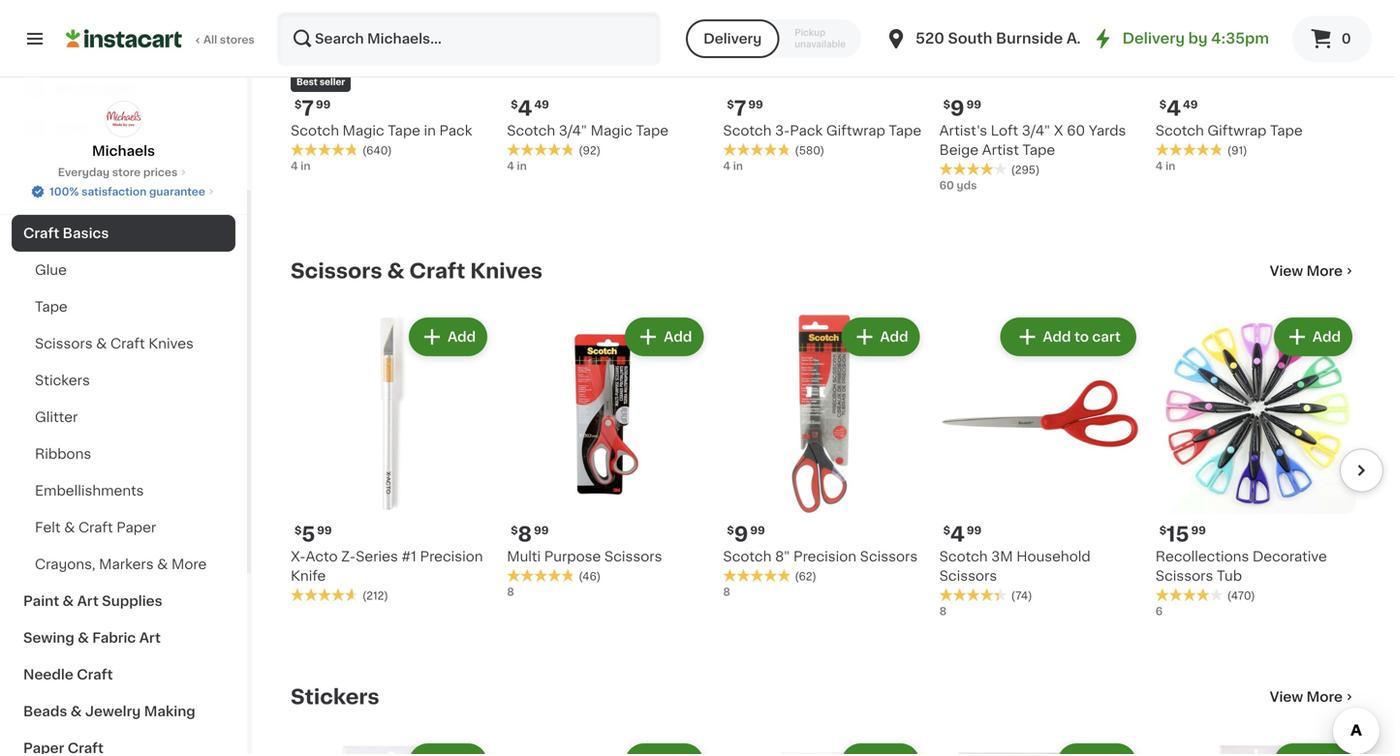 Task type: describe. For each thing, give the bounding box(es) containing it.
recollections decorative scissors tub
[[1156, 551, 1327, 583]]

add to cart button
[[1002, 320, 1134, 355]]

15
[[1167, 525, 1189, 545]]

0 button
[[1293, 16, 1372, 62]]

scotch 3/4" magic tape
[[507, 124, 669, 138]]

sewing
[[23, 632, 74, 645]]

scotch for scotch 3m household scissors
[[939, 551, 988, 564]]

scotch magic tape in pack
[[291, 124, 472, 138]]

99 for acto
[[317, 526, 332, 536]]

0 vertical spatial art
[[77, 595, 99, 608]]

burnside
[[996, 31, 1063, 46]]

michaels logo image
[[105, 101, 142, 138]]

& for beads & jewelry making link
[[71, 705, 82, 719]]

$ 7 99 for scotch magic tape in pack
[[295, 99, 331, 119]]

in for tape
[[517, 161, 527, 172]]

beads & jewelry making link
[[12, 694, 235, 731]]

(295)
[[1011, 165, 1040, 176]]

product group containing 9
[[723, 314, 924, 600]]

everyday store prices link
[[58, 165, 189, 180]]

cart
[[1092, 330, 1121, 344]]

craft basics
[[23, 227, 109, 240]]

view more for stickers
[[1270, 691, 1343, 704]]

embellishments
[[35, 484, 144, 498]]

item carousel region containing 7
[[291, 0, 1384, 229]]

z-
[[341, 551, 356, 564]]

x
[[1054, 124, 1063, 138]]

x-
[[291, 551, 306, 564]]

avenue
[[1067, 31, 1123, 46]]

0 vertical spatial knives
[[470, 261, 543, 281]]

0 horizontal spatial stickers link
[[12, 362, 235, 399]]

1 vertical spatial stickers
[[291, 687, 379, 708]]

loft
[[991, 124, 1019, 138]]

more for scissors & craft knives
[[1307, 265, 1343, 278]]

1 vertical spatial more
[[172, 558, 207, 572]]

sewing & fabric art
[[23, 632, 161, 645]]

south
[[948, 31, 993, 46]]

3/4" inside artist's loft 3/4" x 60 yards beige artist tape
[[1022, 124, 1050, 138]]

8 for 8
[[507, 587, 514, 598]]

49 for giftwrap
[[1183, 100, 1198, 110]]

by
[[1189, 31, 1208, 46]]

8 for 4
[[939, 607, 947, 617]]

service type group
[[686, 19, 861, 58]]

michaels link
[[92, 101, 155, 161]]

prices
[[143, 167, 178, 178]]

(62)
[[795, 572, 817, 583]]

all
[[203, 34, 217, 45]]

scotch for scotch magic tape in pack
[[291, 124, 339, 138]]

520
[[916, 31, 945, 46]]

product group containing 8
[[507, 314, 708, 600]]

(580)
[[795, 146, 825, 156]]

tub
[[1217, 570, 1242, 583]]

5
[[302, 525, 315, 545]]

beads & jewelry making
[[23, 705, 195, 719]]

(74)
[[1011, 591, 1032, 602]]

household
[[1017, 551, 1091, 564]]

9 for scotch
[[734, 525, 748, 545]]

8 for 9
[[723, 587, 730, 598]]

product group containing 4
[[939, 314, 1140, 620]]

lists link
[[12, 109, 235, 147]]

& for paint & art supplies link on the bottom left
[[62, 595, 74, 608]]

tape inside artist's loft 3/4" x 60 yards beige artist tape
[[1023, 144, 1055, 157]]

delivery button
[[686, 19, 779, 58]]

buy it again link
[[12, 70, 235, 109]]

$ for scotch 8" precision scissors
[[727, 526, 734, 536]]

tape link
[[12, 289, 235, 326]]

glue link
[[12, 252, 235, 289]]

crayons, markers & more
[[35, 558, 207, 572]]

99 for purpose
[[534, 526, 549, 537]]

embellishments link
[[12, 473, 235, 510]]

$ 9 99 for scotch
[[727, 525, 765, 545]]

ribbons
[[35, 448, 91, 461]]

add for 9
[[880, 330, 908, 344]]

add button for 9
[[843, 320, 918, 355]]

4 in for scotch 3-pack giftwrap tape
[[723, 161, 743, 172]]

series
[[356, 551, 398, 564]]

best
[[296, 78, 318, 87]]

more for stickers
[[1307, 691, 1343, 704]]

fabric
[[92, 632, 136, 645]]

needle
[[23, 669, 73, 682]]

2 precision from the left
[[794, 551, 857, 564]]

crayons,
[[35, 558, 96, 572]]

1 vertical spatial 60
[[939, 180, 954, 191]]

beige
[[939, 144, 979, 157]]

scotch for scotch 3/4" magic tape
[[507, 124, 555, 138]]

100%
[[50, 187, 79, 197]]

$ 8 99
[[511, 525, 549, 545]]

520 south burnside avenue
[[916, 31, 1123, 46]]

needle craft
[[23, 669, 113, 682]]

all stores
[[203, 34, 255, 45]]

delivery for delivery
[[704, 32, 762, 46]]

all stores link
[[66, 12, 256, 66]]

felt & craft paper link
[[12, 510, 235, 546]]

recollections
[[1156, 551, 1249, 564]]

delivery by 4:35pm link
[[1092, 27, 1269, 50]]

(212)
[[362, 591, 388, 602]]

buy it again
[[54, 82, 136, 96]]

product group containing 15
[[1156, 314, 1357, 620]]

4 in for scotch giftwrap tape
[[1156, 161, 1176, 172]]

ribbons link
[[12, 436, 235, 473]]

add button for 5
[[411, 320, 486, 355]]

$ for recollections decorative scissors tub
[[1160, 526, 1167, 537]]

(46)
[[579, 572, 601, 583]]

felt & craft paper
[[35, 521, 156, 535]]

knife
[[291, 570, 326, 583]]

0
[[1342, 32, 1351, 46]]

stores
[[220, 34, 255, 45]]

seller
[[320, 78, 345, 87]]

100% satisfaction guarantee
[[50, 187, 205, 197]]

yards
[[1089, 124, 1126, 138]]

(640)
[[362, 146, 392, 156]]

buy
[[54, 82, 82, 96]]

1 pack from the left
[[439, 124, 472, 138]]

scotch for scotch giftwrap tape
[[1156, 124, 1204, 138]]

60 inside artist's loft 3/4" x 60 yards beige artist tape
[[1067, 124, 1085, 138]]

multi
[[507, 551, 541, 564]]

99 for 8"
[[750, 526, 765, 536]]

satisfaction
[[82, 187, 147, 197]]



Task type: vqa. For each thing, say whether or not it's contained in the screenshot.
Cheese inside Cheez-It Cheese Crackers, Baked Snack Crackers, Lunch Snacks, Original
no



Task type: locate. For each thing, give the bounding box(es) containing it.
4 in for scotch 3/4" magic tape
[[507, 161, 527, 172]]

2 7 from the left
[[734, 99, 746, 119]]

view more link for stickers
[[1270, 688, 1357, 707]]

1 3/4" from the left
[[559, 124, 587, 138]]

5 add from the left
[[1313, 330, 1341, 344]]

$ 5 99
[[295, 525, 332, 545]]

1 add from the left
[[448, 330, 476, 344]]

3/4" left the x
[[1022, 124, 1050, 138]]

1 vertical spatial stickers link
[[291, 686, 379, 709]]

$ up scotch 3m household scissors
[[943, 526, 950, 537]]

1 item carousel region from the top
[[291, 0, 1384, 229]]

2 view more link from the top
[[1270, 688, 1357, 707]]

0 horizontal spatial $ 9 99
[[727, 525, 765, 545]]

9 up artist's
[[950, 99, 965, 119]]

$ 9 99 up artist's
[[943, 99, 981, 119]]

49 for 3/4"
[[534, 100, 549, 110]]

pack up (580)
[[790, 124, 823, 138]]

7 for scotch magic tape in pack
[[302, 99, 314, 119]]

3/4"
[[559, 124, 587, 138], [1022, 124, 1050, 138]]

0 horizontal spatial scissors & craft knives link
[[12, 326, 235, 362]]

$ up artist's
[[943, 100, 950, 110]]

art
[[77, 595, 99, 608], [139, 632, 161, 645]]

magic up the "(92)"
[[591, 124, 633, 138]]

0 vertical spatial scissors & craft knives link
[[291, 260, 543, 283]]

2 view from the top
[[1270, 691, 1303, 704]]

99 down service type group
[[748, 100, 763, 110]]

0 vertical spatial 60
[[1067, 124, 1085, 138]]

1 view more link from the top
[[1270, 262, 1357, 281]]

purpose
[[544, 551, 601, 564]]

scissors & craft knives link
[[291, 260, 543, 283], [12, 326, 235, 362]]

scissors & craft knives
[[291, 261, 543, 281], [35, 337, 194, 351]]

giftwrap up (91)
[[1208, 124, 1267, 138]]

0 vertical spatial more
[[1307, 265, 1343, 278]]

2 vertical spatial more
[[1307, 691, 1343, 704]]

0 vertical spatial view more
[[1270, 265, 1343, 278]]

$ 7 99 for scotch 3-pack giftwrap tape
[[727, 99, 763, 119]]

1 horizontal spatial knives
[[470, 261, 543, 281]]

art right fabric
[[139, 632, 161, 645]]

0 vertical spatial item carousel region
[[291, 0, 1384, 229]]

0 horizontal spatial 7
[[302, 99, 314, 119]]

in for giftwrap
[[733, 161, 743, 172]]

1 vertical spatial 9
[[734, 525, 748, 545]]

0 horizontal spatial giftwrap
[[826, 124, 885, 138]]

markers
[[99, 558, 154, 572]]

$ up scotch 3/4" magic tape
[[511, 100, 518, 110]]

1 4 in from the left
[[291, 161, 311, 172]]

99 right 5
[[317, 526, 332, 536]]

1 vertical spatial view more link
[[1270, 688, 1357, 707]]

1 horizontal spatial stickers
[[291, 687, 379, 708]]

1 horizontal spatial $ 7 99
[[727, 99, 763, 119]]

1 horizontal spatial scissors & craft knives
[[291, 261, 543, 281]]

view more for scissors & craft knives
[[1270, 265, 1343, 278]]

view for scissors & craft knives
[[1270, 265, 1303, 278]]

$ inside $ 15 99
[[1160, 526, 1167, 537]]

1 vertical spatial view more
[[1270, 691, 1343, 704]]

add for 15
[[1313, 330, 1341, 344]]

1 vertical spatial item carousel region
[[291, 306, 1384, 655]]

99 right 15
[[1191, 526, 1206, 537]]

2 3/4" from the left
[[1022, 124, 1050, 138]]

scissors inside recollections decorative scissors tub
[[1156, 570, 1213, 583]]

add button
[[411, 320, 486, 355], [627, 320, 702, 355], [843, 320, 918, 355], [1276, 320, 1351, 355]]

60 left yds
[[939, 180, 954, 191]]

multi purpose scissors
[[507, 551, 662, 564]]

4 in down scotch 3/4" magic tape
[[507, 161, 527, 172]]

0 vertical spatial scissors & craft knives
[[291, 261, 543, 281]]

2 4 in from the left
[[723, 161, 743, 172]]

$ up the multi
[[511, 526, 518, 537]]

$ for scotch giftwrap tape
[[1160, 100, 1167, 110]]

scissors inside scotch 3m household scissors
[[939, 570, 997, 583]]

$ for scotch 3-pack giftwrap tape
[[727, 100, 734, 110]]

1 horizontal spatial scissors & craft knives link
[[291, 260, 543, 283]]

$ inside $ 4 99
[[943, 526, 950, 537]]

1 horizontal spatial $ 9 99
[[943, 99, 981, 119]]

0 horizontal spatial 3/4"
[[559, 124, 587, 138]]

precision
[[420, 551, 483, 564], [794, 551, 857, 564]]

3m
[[991, 551, 1013, 564]]

$ for x-acto z-series #1 precision knife
[[295, 526, 302, 536]]

$ 4 49 for scotch 3/4" magic tape
[[511, 99, 549, 119]]

4 in down best
[[291, 161, 311, 172]]

jewelry
[[85, 705, 141, 719]]

$ 4 99
[[943, 525, 982, 545]]

$ up recollections
[[1160, 526, 1167, 537]]

1 precision from the left
[[420, 551, 483, 564]]

1 49 from the left
[[534, 100, 549, 110]]

$ down delivery button on the top of page
[[727, 100, 734, 110]]

artist
[[982, 144, 1019, 157]]

0 horizontal spatial 60
[[939, 180, 954, 191]]

craft basics link
[[12, 215, 235, 252]]

stickers
[[35, 374, 90, 388], [291, 687, 379, 708]]

2 49 from the left
[[1183, 100, 1198, 110]]

4 in for scotch magic tape in pack
[[291, 161, 311, 172]]

$ 4 49 up 'scotch giftwrap tape'
[[1160, 99, 1198, 119]]

99 for loft
[[967, 100, 981, 110]]

1 vertical spatial scissors & craft knives
[[35, 337, 194, 351]]

1 $ 7 99 from the left
[[295, 99, 331, 119]]

4 add from the left
[[1043, 330, 1071, 344]]

best seller
[[296, 78, 345, 87]]

stickers link
[[12, 362, 235, 399], [291, 686, 379, 709]]

$ down "delivery by 4:35pm" link
[[1160, 100, 1167, 110]]

0 horizontal spatial stickers
[[35, 374, 90, 388]]

99 inside $ 15 99
[[1191, 526, 1206, 537]]

0 horizontal spatial $ 4 49
[[511, 99, 549, 119]]

$ for scotch magic tape in pack
[[295, 100, 302, 110]]

1 vertical spatial view
[[1270, 691, 1303, 704]]

2 add from the left
[[664, 330, 692, 344]]

precision right #1
[[420, 551, 483, 564]]

delivery inside button
[[704, 32, 762, 46]]

guarantee
[[149, 187, 205, 197]]

2 $ 4 49 from the left
[[1160, 99, 1198, 119]]

#1
[[401, 551, 417, 564]]

99 up scotch 3m household scissors
[[967, 526, 982, 537]]

store
[[112, 167, 141, 178]]

99 for decorative
[[1191, 526, 1206, 537]]

& for sewing & fabric art link
[[78, 632, 89, 645]]

3 add from the left
[[880, 330, 908, 344]]

1 horizontal spatial stickers link
[[291, 686, 379, 709]]

& for bottommost scissors & craft knives link
[[96, 337, 107, 351]]

1 horizontal spatial $ 4 49
[[1160, 99, 1198, 119]]

99 down best seller
[[316, 100, 331, 110]]

4 in down "scotch 3-pack giftwrap tape"
[[723, 161, 743, 172]]

0 horizontal spatial delivery
[[704, 32, 762, 46]]

$ inside '$ 5 99'
[[295, 526, 302, 536]]

magic
[[343, 124, 384, 138], [591, 124, 633, 138]]

4
[[518, 99, 532, 119], [1167, 99, 1181, 119], [291, 161, 298, 172], [723, 161, 731, 172], [507, 161, 514, 172], [1156, 161, 1163, 172], [950, 525, 965, 545]]

view for stickers
[[1270, 691, 1303, 704]]

view more link for scissors & craft knives
[[1270, 262, 1357, 281]]

3 add button from the left
[[843, 320, 918, 355]]

supplies
[[102, 595, 162, 608]]

item carousel region
[[291, 0, 1384, 229], [291, 306, 1384, 655]]

1 vertical spatial scissors & craft knives link
[[12, 326, 235, 362]]

0 vertical spatial stickers
[[35, 374, 90, 388]]

pack down search field
[[439, 124, 472, 138]]

1 magic from the left
[[343, 124, 384, 138]]

giftwrap
[[826, 124, 885, 138], [1208, 124, 1267, 138]]

add to cart
[[1043, 330, 1121, 344]]

99 for 3m
[[967, 526, 982, 537]]

scotch inside scotch 3m household scissors
[[939, 551, 988, 564]]

60 yds
[[939, 180, 977, 191]]

$
[[295, 100, 302, 110], [727, 100, 734, 110], [511, 100, 518, 110], [943, 100, 950, 110], [1160, 100, 1167, 110], [295, 526, 302, 536], [727, 526, 734, 536], [511, 526, 518, 537], [943, 526, 950, 537], [1160, 526, 1167, 537]]

paint
[[23, 595, 59, 608]]

scotch 3m household scissors
[[939, 551, 1091, 583]]

add for 5
[[448, 330, 476, 344]]

1 $ 4 49 from the left
[[511, 99, 549, 119]]

$ for multi purpose scissors
[[511, 526, 518, 537]]

knives
[[470, 261, 543, 281], [148, 337, 194, 351]]

0 vertical spatial 9
[[950, 99, 965, 119]]

49 up 'scotch giftwrap tape'
[[1183, 100, 1198, 110]]

more
[[1307, 265, 1343, 278], [172, 558, 207, 572], [1307, 691, 1343, 704]]

0 horizontal spatial magic
[[343, 124, 384, 138]]

magic up "(640)"
[[343, 124, 384, 138]]

1 view from the top
[[1270, 265, 1303, 278]]

8"
[[775, 551, 790, 564]]

product group containing 5
[[291, 314, 491, 604]]

3/4" up the "(92)"
[[559, 124, 587, 138]]

1 horizontal spatial 49
[[1183, 100, 1198, 110]]

view
[[1270, 265, 1303, 278], [1270, 691, 1303, 704]]

$ down best
[[295, 100, 302, 110]]

paint & art supplies
[[23, 595, 162, 608]]

$ for artist's loft 3/4" x 60 yards beige artist tape
[[943, 100, 950, 110]]

scotch giftwrap tape
[[1156, 124, 1303, 138]]

49 up scotch 3/4" magic tape
[[534, 100, 549, 110]]

to
[[1075, 330, 1089, 344]]

precision up (62)
[[794, 551, 857, 564]]

making
[[144, 705, 195, 719]]

2 add button from the left
[[627, 320, 702, 355]]

scotch 8" precision scissors
[[723, 551, 918, 564]]

1 horizontal spatial magic
[[591, 124, 633, 138]]

60
[[1067, 124, 1085, 138], [939, 180, 954, 191]]

0 horizontal spatial pack
[[439, 124, 472, 138]]

crayons, markers & more link
[[12, 546, 235, 583]]

0 vertical spatial stickers link
[[12, 362, 235, 399]]

it
[[85, 82, 95, 96]]

add
[[448, 330, 476, 344], [664, 330, 692, 344], [880, 330, 908, 344], [1043, 330, 1071, 344], [1313, 330, 1341, 344]]

1 horizontal spatial delivery
[[1123, 31, 1185, 46]]

$ up scotch 8" precision scissors
[[727, 526, 734, 536]]

scotch 3-pack giftwrap tape
[[723, 124, 922, 138]]

add button for 15
[[1276, 320, 1351, 355]]

99 inside $ 4 99
[[967, 526, 982, 537]]

2 view more from the top
[[1270, 691, 1343, 704]]

precision inside x-acto z-series #1 precision knife
[[420, 551, 483, 564]]

giftwrap right 3-
[[826, 124, 885, 138]]

felt
[[35, 521, 61, 535]]

2 $ 7 99 from the left
[[727, 99, 763, 119]]

(470)
[[1227, 591, 1255, 602]]

0 horizontal spatial 9
[[734, 525, 748, 545]]

everyday
[[58, 167, 110, 178]]

2 item carousel region from the top
[[291, 306, 1384, 655]]

1 horizontal spatial 9
[[950, 99, 965, 119]]

christmas link
[[12, 178, 235, 215]]

add for 8
[[664, 330, 692, 344]]

$ 4 49 up scotch 3/4" magic tape
[[511, 99, 549, 119]]

art up sewing & fabric art
[[77, 595, 99, 608]]

1 horizontal spatial giftwrap
[[1208, 124, 1267, 138]]

paper
[[116, 521, 156, 535]]

99 up scotch 8" precision scissors
[[750, 526, 765, 536]]

1 vertical spatial $ 9 99
[[727, 525, 765, 545]]

2 giftwrap from the left
[[1208, 124, 1267, 138]]

view more
[[1270, 265, 1343, 278], [1270, 691, 1343, 704]]

michaels
[[92, 144, 155, 158]]

scotch for scotch 8" precision scissors
[[723, 551, 772, 564]]

2 pack from the left
[[790, 124, 823, 138]]

1 horizontal spatial 7
[[734, 99, 746, 119]]

0 horizontal spatial scissors & craft knives
[[35, 337, 194, 351]]

99 inside $ 8 99
[[534, 526, 549, 537]]

9
[[950, 99, 965, 119], [734, 525, 748, 545]]

1 vertical spatial art
[[139, 632, 161, 645]]

$ 15 99
[[1160, 525, 1206, 545]]

delivery for delivery by 4:35pm
[[1123, 31, 1185, 46]]

4:35pm
[[1211, 31, 1269, 46]]

in
[[424, 124, 436, 138], [301, 161, 311, 172], [733, 161, 743, 172], [517, 161, 527, 172], [1166, 161, 1176, 172]]

sewing & fabric art link
[[12, 620, 235, 657]]

1 horizontal spatial art
[[139, 632, 161, 645]]

$ up x- in the bottom of the page
[[295, 526, 302, 536]]

scotch for scotch 3-pack giftwrap tape
[[723, 124, 772, 138]]

tape
[[388, 124, 420, 138], [889, 124, 922, 138], [636, 124, 669, 138], [1270, 124, 1303, 138], [1023, 144, 1055, 157], [35, 300, 68, 314]]

christmas
[[23, 190, 95, 203]]

49
[[534, 100, 549, 110], [1183, 100, 1198, 110]]

paint & art supplies link
[[12, 583, 235, 620]]

(91)
[[1227, 146, 1247, 156]]

4 in down 'scotch giftwrap tape'
[[1156, 161, 1176, 172]]

$ 4 49 for scotch giftwrap tape
[[1160, 99, 1198, 119]]

99 for 3-
[[748, 100, 763, 110]]

0 vertical spatial $ 9 99
[[943, 99, 981, 119]]

product group
[[291, 314, 491, 604], [507, 314, 708, 600], [723, 314, 924, 600], [939, 314, 1140, 620], [1156, 314, 1357, 620], [291, 740, 491, 755], [507, 740, 708, 755], [723, 740, 924, 755], [939, 740, 1140, 755], [1156, 740, 1357, 755]]

0 horizontal spatial precision
[[420, 551, 483, 564]]

2 magic from the left
[[591, 124, 633, 138]]

99 inside '$ 5 99'
[[317, 526, 332, 536]]

0 horizontal spatial 49
[[534, 100, 549, 110]]

$ 7 99 down best
[[295, 99, 331, 119]]

7 down best
[[302, 99, 314, 119]]

Search field
[[279, 14, 659, 64]]

1 horizontal spatial 3/4"
[[1022, 124, 1050, 138]]

1 horizontal spatial pack
[[790, 124, 823, 138]]

7 down delivery button on the top of page
[[734, 99, 746, 119]]

item carousel region containing 5
[[291, 306, 1384, 655]]

0 vertical spatial view
[[1270, 265, 1303, 278]]

99 for magic
[[316, 100, 331, 110]]

$ inside $ 8 99
[[511, 526, 518, 537]]

1 7 from the left
[[302, 99, 314, 119]]

9 for artist's
[[950, 99, 965, 119]]

instacart logo image
[[66, 27, 182, 50]]

artist's
[[939, 124, 987, 138]]

scissors & craft knives inside scissors & craft knives link
[[35, 337, 194, 351]]

99 up artist's
[[967, 100, 981, 110]]

0 vertical spatial view more link
[[1270, 262, 1357, 281]]

$ 7 99 down delivery button on the top of page
[[727, 99, 763, 119]]

1 add button from the left
[[411, 320, 486, 355]]

$ 7 99
[[295, 99, 331, 119], [727, 99, 763, 119]]

3 4 in from the left
[[507, 161, 527, 172]]

$ for scotch 3m household scissors
[[943, 526, 950, 537]]

glitter link
[[12, 399, 235, 436]]

4 add button from the left
[[1276, 320, 1351, 355]]

1 view more from the top
[[1270, 265, 1343, 278]]

x-acto z-series #1 precision knife
[[291, 551, 483, 583]]

1 vertical spatial knives
[[148, 337, 194, 351]]

0 horizontal spatial knives
[[148, 337, 194, 351]]

60 right the x
[[1067, 124, 1085, 138]]

1 horizontal spatial precision
[[794, 551, 857, 564]]

99 up the multi
[[534, 526, 549, 537]]

8
[[518, 525, 532, 545], [723, 587, 730, 598], [507, 587, 514, 598], [939, 607, 947, 617]]

$ 9 99 for artist's
[[943, 99, 981, 119]]

0 horizontal spatial art
[[77, 595, 99, 608]]

$ for scotch 3/4" magic tape
[[511, 100, 518, 110]]

1 giftwrap from the left
[[826, 124, 885, 138]]

add button for 8
[[627, 320, 702, 355]]

in for in
[[301, 161, 311, 172]]

None search field
[[277, 12, 661, 66]]

$ 9 99 up scotch 8" precision scissors
[[727, 525, 765, 545]]

$ 9 99
[[943, 99, 981, 119], [727, 525, 765, 545]]

7 for scotch 3-pack giftwrap tape
[[734, 99, 746, 119]]

9 up scotch 8" precision scissors
[[734, 525, 748, 545]]

basics
[[63, 227, 109, 240]]

4 4 in from the left
[[1156, 161, 1176, 172]]

6
[[1156, 607, 1163, 617]]

decorative
[[1253, 551, 1327, 564]]

1 horizontal spatial 60
[[1067, 124, 1085, 138]]

0 horizontal spatial $ 7 99
[[295, 99, 331, 119]]

& for felt & craft paper link
[[64, 521, 75, 535]]



